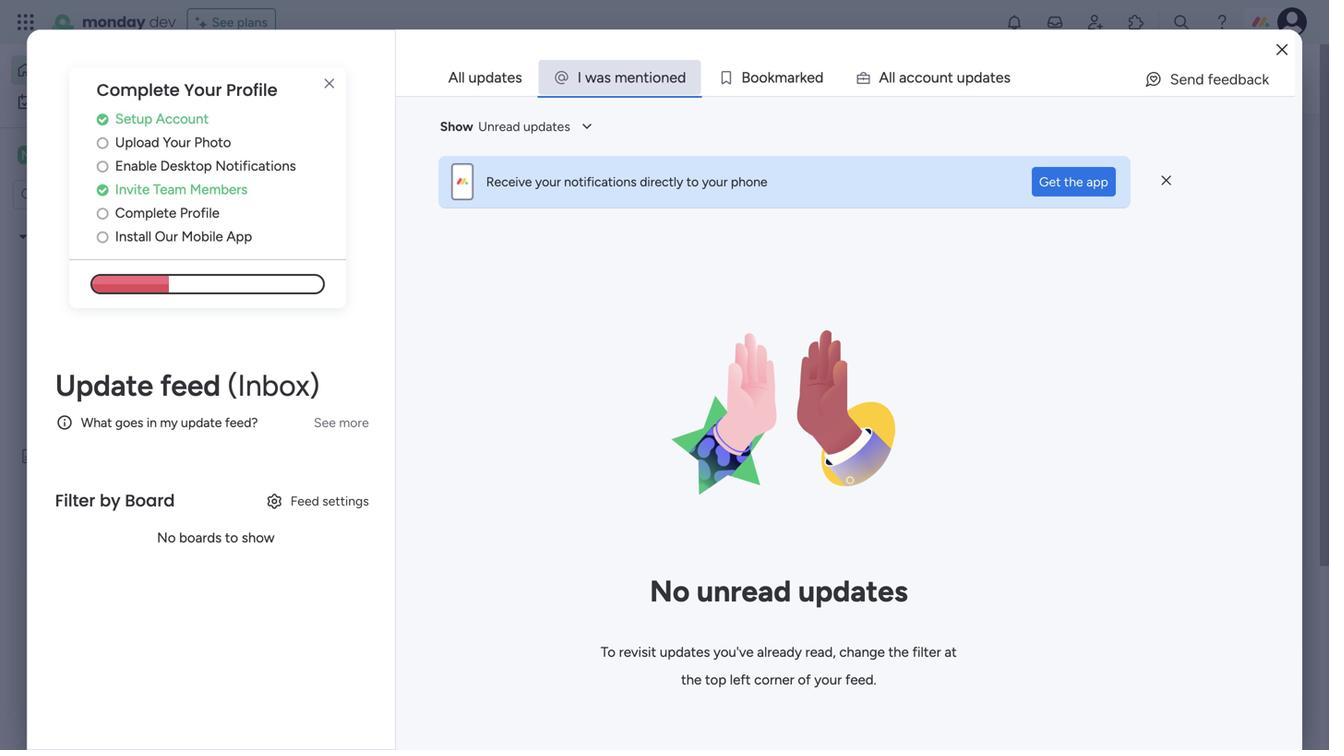 Task type: locate. For each thing, give the bounding box(es) containing it.
t right w
[[644, 69, 649, 86]]

the
[[1064, 174, 1084, 190], [889, 644, 909, 661], [681, 672, 702, 689]]

4 e from the left
[[996, 69, 1004, 86]]

0 horizontal spatial lottie animation image
[[0, 564, 235, 751]]

no
[[157, 530, 176, 546], [650, 574, 690, 609]]

queue up retrospectives
[[96, 355, 134, 370]]

updates inside to revisit updates you've already read, change the filter at the top left corner of your feed.
[[660, 644, 710, 661]]

t right p
[[990, 69, 996, 86]]

quick search button
[[1169, 60, 1302, 97]]

1 e from the left
[[627, 69, 635, 86]]

1 horizontal spatial public board image
[[650, 563, 671, 583]]

setup account for check circle image in setup account link
[[1071, 172, 1164, 188]]

see for see more
[[314, 415, 336, 430]]

top
[[705, 672, 727, 689]]

show
[[242, 530, 275, 546]]

m left i
[[615, 69, 627, 86]]

n
[[635, 69, 644, 86], [661, 69, 669, 86], [940, 69, 948, 86]]

updates right the all on the left bottom of page
[[660, 644, 710, 661]]

u
[[931, 69, 940, 86], [957, 69, 965, 86]]

s
[[604, 69, 611, 86], [1004, 69, 1011, 86]]

show left unread
[[440, 119, 473, 134]]

2 horizontal spatial n
[[940, 69, 948, 86]]

2 horizontal spatial profile
[[1168, 141, 1217, 161]]

o left p
[[923, 69, 931, 86]]

upload for circle o image under the get
[[1071, 195, 1115, 212]]

0 horizontal spatial show
[[440, 119, 473, 134]]

0 vertical spatial the
[[1064, 174, 1084, 190]]

retrospectives
[[64, 386, 151, 402]]

1 a from the left
[[597, 69, 604, 86]]

bugs up more
[[335, 338, 368, 356]]

boards,
[[446, 70, 495, 87]]

profile up dapulse x slim icon
[[1168, 141, 1217, 161]]

1 vertical spatial see
[[314, 415, 336, 430]]

tab
[[538, 59, 702, 96]]

check circle image
[[97, 112, 109, 126]]

1 n from the left
[[635, 69, 644, 86]]

to right directly
[[687, 174, 699, 190]]

0 vertical spatial public board image
[[19, 448, 37, 465]]

0 vertical spatial upload
[[115, 134, 159, 151]]

e left i
[[627, 69, 635, 86]]

monday dev
[[82, 12, 176, 32]]

o
[[653, 69, 661, 86], [751, 69, 759, 86], [759, 69, 768, 86], [923, 69, 931, 86]]

3 n from the left
[[940, 69, 948, 86]]

team inside monday dev > my team > my scrum team link
[[885, 595, 914, 610]]

0 horizontal spatial check circle image
[[97, 183, 109, 197]]

1 horizontal spatial n
[[661, 69, 669, 86]]

lottie animation image
[[631, 264, 927, 559], [0, 564, 235, 751]]

v2 bolt switch image
[[1184, 69, 1194, 89]]

e
[[627, 69, 635, 86], [669, 69, 678, 86], [807, 69, 815, 86], [996, 69, 1004, 86]]

show inside show all button
[[609, 650, 641, 666]]

e right r
[[807, 69, 815, 86]]

(inbox)
[[227, 368, 320, 403], [410, 696, 465, 716]]

0 vertical spatial show
[[440, 119, 473, 134]]

circle o image inside complete profile link
[[97, 207, 109, 220]]

1 vertical spatial complete your profile
[[1052, 141, 1217, 161]]

2 l from the left
[[892, 69, 896, 86]]

1 horizontal spatial u
[[957, 69, 965, 86]]

morning,
[[299, 51, 349, 66]]

photo up enable desktop notifications
[[194, 134, 231, 151]]

check circle image inside "invite team members" link
[[97, 183, 109, 197]]

circle o image
[[97, 136, 109, 150], [1052, 197, 1064, 211], [97, 207, 109, 220], [97, 230, 109, 244]]

upload your photo
[[115, 134, 231, 151], [1071, 195, 1187, 212]]

2 horizontal spatial t
[[990, 69, 996, 86]]

update feed (inbox)
[[55, 368, 320, 403], [311, 696, 465, 716]]

2 e from the left
[[669, 69, 678, 86]]

1 vertical spatial account
[[1112, 172, 1164, 188]]

setup account right the get
[[1071, 172, 1164, 188]]

u left p
[[931, 69, 940, 86]]

u right a
[[957, 69, 965, 86]]

see for see plans
[[212, 14, 234, 30]]

good
[[263, 51, 295, 66]]

tab containing i
[[538, 59, 702, 96]]

1 vertical spatial the
[[889, 644, 909, 661]]

d
[[678, 69, 686, 86], [815, 69, 824, 86], [974, 69, 983, 86]]

boards
[[179, 530, 222, 546]]

b
[[742, 69, 751, 86]]

unread
[[478, 119, 520, 134]]

apps image
[[1127, 13, 1146, 31]]

template
[[426, 565, 488, 582]]

circle o image
[[97, 160, 109, 173]]

upload your photo link down dapulse x slim icon
[[1052, 193, 1302, 214]]

1 horizontal spatial upload your photo link
[[1052, 193, 1302, 214]]

list box containing my scrum team
[[0, 217, 235, 721]]

give feedback
[[1093, 60, 1150, 97]]

bugs queue up retrospectives
[[64, 355, 134, 370]]

tab list
[[433, 59, 1295, 96]]

o right the b
[[759, 69, 768, 86]]

upload your photo for circle o image under the get
[[1071, 195, 1187, 212]]

bugs up retrospectives
[[64, 355, 92, 370]]

the left filter
[[889, 644, 909, 661]]

photo down dapulse x slim icon
[[1150, 195, 1187, 212]]

l left p
[[889, 69, 892, 86]]

0 horizontal spatial upload
[[115, 134, 159, 151]]

show left the all on the left bottom of page
[[609, 650, 641, 666]]

updates up change
[[798, 574, 908, 609]]

receive your notifications directly to your phone
[[486, 174, 768, 190]]

filter
[[913, 644, 941, 661]]

profile down good
[[226, 78, 278, 102]]

setup
[[115, 111, 152, 127], [1071, 172, 1108, 188]]

0 horizontal spatial n
[[635, 69, 644, 86]]

o left r
[[751, 69, 759, 86]]

your up dapulse x slim icon
[[1131, 141, 1164, 161]]

receive
[[486, 174, 532, 190]]

updates for to revisit updates you've already read, change the filter at the top left corner of your feed.
[[660, 644, 710, 661]]

app
[[227, 228, 252, 245]]

0 vertical spatial lottie animation image
[[631, 264, 927, 559]]

no left boards
[[157, 530, 176, 546]]

monday
[[82, 12, 145, 32], [331, 368, 378, 384], [673, 368, 720, 384], [331, 595, 378, 610], [673, 595, 720, 610]]

o right w
[[653, 69, 661, 86]]

circle o image down the get
[[1052, 197, 1064, 211]]

1 vertical spatial no
[[650, 574, 690, 609]]

bugs queue up more
[[335, 338, 417, 356]]

0 horizontal spatial m
[[615, 69, 627, 86]]

0 horizontal spatial d
[[678, 69, 686, 86]]

recently
[[311, 151, 379, 171]]

1 horizontal spatial the
[[889, 644, 909, 661]]

see left plans
[[212, 14, 234, 30]]

upload your photo link up enable desktop notifications link
[[97, 132, 346, 153]]

1 horizontal spatial d
[[815, 69, 824, 86]]

0 horizontal spatial t
[[644, 69, 649, 86]]

photo
[[194, 134, 231, 151], [1150, 195, 1187, 212]]

n right i
[[661, 69, 669, 86]]

setup right check circle icon
[[115, 111, 152, 127]]

check circle image down circle o icon
[[97, 183, 109, 197]]

m
[[615, 69, 627, 86], [775, 69, 788, 86]]

my
[[42, 94, 60, 109], [42, 146, 63, 164], [33, 229, 51, 245], [417, 368, 435, 384], [483, 368, 501, 384], [759, 368, 777, 384], [825, 368, 843, 384], [417, 595, 435, 610], [759, 595, 777, 610], [825, 595, 843, 610]]

upload your photo link for check circle image in setup account link
[[1052, 193, 1302, 214]]

1 horizontal spatial check circle image
[[1052, 173, 1064, 187]]

plans
[[237, 14, 268, 30]]

0 horizontal spatial queue
[[96, 355, 134, 370]]

complete your profile up desktop
[[97, 78, 278, 102]]

0 vertical spatial profile
[[226, 78, 278, 102]]

already
[[757, 644, 802, 661]]

t
[[644, 69, 649, 86], [948, 69, 953, 86], [990, 69, 996, 86]]

show all button
[[601, 643, 664, 673]]

your down see plans button
[[184, 78, 222, 102]]

profile up mobile
[[180, 205, 220, 221]]

1 vertical spatial upload
[[1071, 195, 1115, 212]]

workspace image
[[18, 145, 36, 165]]

see left more
[[314, 415, 336, 430]]

to
[[687, 174, 699, 190], [225, 530, 238, 546]]

0 horizontal spatial bugs queue
[[64, 355, 134, 370]]

the right the get
[[1064, 174, 1084, 190]]

work
[[63, 94, 91, 109]]

see plans
[[212, 14, 268, 30]]

team
[[93, 229, 122, 245], [543, 368, 572, 384], [885, 368, 914, 384], [885, 595, 914, 610]]

Search in workspace field
[[39, 184, 154, 205]]

0 vertical spatial setup account
[[115, 111, 209, 127]]

upload your photo link
[[97, 132, 346, 153], [1052, 193, 1302, 214]]

home option
[[11, 55, 198, 85]]

account right app
[[1112, 172, 1164, 188]]

complete your profile up dapulse x slim icon
[[1052, 141, 1217, 161]]

your down maria!
[[366, 70, 396, 87]]

0 horizontal spatial to
[[225, 530, 238, 546]]

update
[[55, 368, 153, 403], [311, 696, 367, 716]]

1 vertical spatial photo
[[1150, 195, 1187, 212]]

0 horizontal spatial k
[[768, 69, 775, 86]]

check circle image left app
[[1052, 173, 1064, 187]]

photo for check circle icon
[[194, 134, 231, 151]]

account for check circle icon
[[156, 111, 209, 127]]

complete
[[97, 78, 180, 102], [1052, 141, 1126, 161], [115, 205, 177, 221]]

s right w
[[604, 69, 611, 86]]

complete profile link
[[97, 203, 346, 224]]

0 horizontal spatial u
[[931, 69, 940, 86]]

e right p
[[996, 69, 1004, 86]]

a right a
[[899, 69, 907, 86]]

bugs
[[335, 338, 368, 356], [64, 355, 92, 370]]

0 vertical spatial lottie animation element
[[605, 44, 1124, 114]]

your inside to revisit updates you've already read, change the filter at the top left corner of your feed.
[[815, 672, 842, 689]]

1 vertical spatial profile
[[1168, 141, 1217, 161]]

3 d from the left
[[974, 69, 983, 86]]

close image
[[1277, 43, 1288, 57]]

setup account for check circle icon
[[115, 111, 209, 127]]

account up desktop
[[156, 111, 209, 127]]

feedback
[[1208, 71, 1270, 88], [1093, 81, 1150, 97]]

1 vertical spatial setup account
[[1071, 172, 1164, 188]]

a right p
[[983, 69, 990, 86]]

2 m from the left
[[775, 69, 788, 86]]

1 m from the left
[[615, 69, 627, 86]]

option
[[0, 220, 235, 224]]

complete up the install
[[115, 205, 177, 221]]

0 vertical spatial photo
[[194, 134, 231, 151]]

1 horizontal spatial setup
[[1071, 172, 1108, 188]]

invite team members
[[115, 181, 248, 198]]

m left r
[[775, 69, 788, 86]]

2 vertical spatial the
[[681, 672, 702, 689]]

all updates link
[[434, 60, 537, 95]]

1 horizontal spatial m
[[775, 69, 788, 86]]

feed settings button
[[257, 486, 376, 516]]

1 t from the left
[[644, 69, 649, 86]]

l right a
[[892, 69, 896, 86]]

account
[[156, 111, 209, 127], [1112, 172, 1164, 188]]

workspaces
[[263, 90, 342, 108]]

my work
[[42, 94, 91, 109]]

1 horizontal spatial photo
[[1150, 195, 1187, 212]]

all updates
[[448, 69, 522, 86]]

e right i
[[669, 69, 678, 86]]

setup account up desktop
[[115, 111, 209, 127]]

0 vertical spatial complete your profile
[[97, 78, 278, 102]]

0 vertical spatial no
[[157, 530, 176, 546]]

your
[[366, 70, 396, 87], [535, 174, 561, 190], [702, 174, 728, 190], [815, 672, 842, 689]]

1 vertical spatial setup
[[1071, 172, 1108, 188]]

0 vertical spatial setup
[[115, 111, 152, 127]]

2 t from the left
[[948, 69, 953, 86]]

1 horizontal spatial feedback
[[1208, 71, 1270, 88]]

1 vertical spatial lottie animation image
[[0, 564, 235, 751]]

queue up see more button
[[372, 338, 417, 356]]

0 horizontal spatial upload your photo
[[115, 134, 231, 151]]

2 u from the left
[[957, 69, 965, 86]]

my
[[160, 415, 178, 430]]

0 vertical spatial to
[[687, 174, 699, 190]]

1 l from the left
[[889, 69, 892, 86]]

complete up check circle icon
[[97, 78, 180, 102]]

a
[[597, 69, 604, 86], [788, 69, 795, 86], [899, 69, 907, 86], [983, 69, 990, 86]]

select product image
[[17, 13, 35, 31]]

1 horizontal spatial profile
[[226, 78, 278, 102]]

setup right the get
[[1071, 172, 1108, 188]]

check circle image
[[1052, 173, 1064, 187], [97, 183, 109, 197]]

feed.
[[845, 672, 877, 689]]

lottie animation element
[[605, 44, 1124, 114], [631, 264, 927, 559], [0, 564, 235, 751]]

0 horizontal spatial setup account link
[[97, 109, 346, 130]]

d inside 'tab'
[[678, 69, 686, 86]]

n left i
[[635, 69, 644, 86]]

show for show unread updates
[[440, 119, 473, 134]]

1 d from the left
[[678, 69, 686, 86]]

d for i w a s m e n t i o n e d
[[678, 69, 686, 86]]

public board image
[[19, 448, 37, 465], [650, 563, 671, 583]]

0 horizontal spatial account
[[156, 111, 209, 127]]

0 vertical spatial upload your photo link
[[97, 132, 346, 153]]

the left top
[[681, 672, 702, 689]]

members
[[190, 181, 248, 198]]

workspace selection element
[[18, 144, 106, 166]]

1 o from the left
[[653, 69, 661, 86]]

what goes in my update feed?
[[81, 415, 258, 430]]

2 horizontal spatial d
[[974, 69, 983, 86]]

your left phone
[[702, 174, 728, 190]]

filter
[[55, 489, 95, 513]]

upload your photo up desktop
[[115, 134, 231, 151]]

1 vertical spatial upload your photo link
[[1052, 193, 1302, 214]]

corner
[[754, 672, 795, 689]]

m inside 'tab'
[[615, 69, 627, 86]]

setup for check circle icon
[[115, 111, 152, 127]]

1 vertical spatial complete
[[1052, 141, 1126, 161]]

to left show
[[225, 530, 238, 546]]

1 s from the left
[[604, 69, 611, 86]]

0 horizontal spatial feedback
[[1093, 81, 1150, 97]]

photo for check circle image in setup account link
[[1150, 195, 1187, 212]]

1 horizontal spatial queue
[[372, 338, 417, 356]]

0 horizontal spatial profile
[[180, 205, 220, 221]]

0 horizontal spatial s
[[604, 69, 611, 86]]

give
[[1093, 60, 1121, 77]]

m for e
[[615, 69, 627, 86]]

1 horizontal spatial (inbox)
[[410, 696, 465, 716]]

0 vertical spatial (inbox)
[[227, 368, 320, 403]]

4 a from the left
[[983, 69, 990, 86]]

your
[[184, 78, 222, 102], [163, 134, 191, 151], [1131, 141, 1164, 161], [1119, 195, 1147, 212]]

1 horizontal spatial setup account link
[[1052, 170, 1302, 190]]

feedback inside button
[[1208, 71, 1270, 88]]

k
[[768, 69, 775, 86], [800, 69, 807, 86]]

1 c from the left
[[907, 69, 915, 86]]

bugs inside the quick search results list box
[[335, 338, 368, 356]]

1 horizontal spatial bugs queue
[[335, 338, 417, 356]]

your right of
[[815, 672, 842, 689]]

profile
[[226, 78, 278, 102], [1168, 141, 1217, 161], [180, 205, 220, 221]]

monday up the you've
[[673, 595, 720, 610]]

1 vertical spatial public board image
[[650, 563, 671, 583]]

0 vertical spatial see
[[212, 14, 234, 30]]

no up revisit
[[650, 574, 690, 609]]

upload down app
[[1071, 195, 1115, 212]]

1 horizontal spatial k
[[800, 69, 807, 86]]

1 vertical spatial update
[[311, 696, 367, 716]]

1 horizontal spatial setup account
[[1071, 172, 1164, 188]]

0 horizontal spatial setup account
[[115, 111, 209, 127]]

public board image
[[40, 416, 57, 434]]

3 t from the left
[[990, 69, 996, 86]]

1 horizontal spatial see
[[314, 415, 336, 430]]

1 u from the left
[[931, 69, 940, 86]]

3 a from the left
[[899, 69, 907, 86]]

c
[[907, 69, 915, 86], [915, 69, 923, 86]]

updates right unread
[[523, 119, 570, 134]]

visited
[[383, 151, 434, 171]]

get the app
[[1039, 174, 1109, 190]]

d for a l l a c c o u n t u p d a t e s
[[974, 69, 983, 86]]

0 horizontal spatial upload your photo link
[[97, 132, 346, 153]]

t left p
[[948, 69, 953, 86]]

0 horizontal spatial public board image
[[19, 448, 37, 465]]

team inside "workspace selection" element
[[67, 146, 103, 164]]

the inside button
[[1064, 174, 1084, 190]]

0 horizontal spatial photo
[[194, 134, 231, 151]]

n left p
[[940, 69, 948, 86]]

circle o image down search in workspace field
[[97, 207, 109, 220]]

a right the b
[[788, 69, 795, 86]]

s right p
[[1004, 69, 1011, 86]]

getting started element
[[1025, 700, 1302, 751]]

help image
[[1213, 13, 1232, 31]]

upload up the enable
[[115, 134, 159, 151]]

check circle image for setup
[[1052, 173, 1064, 187]]

1 horizontal spatial upload your photo
[[1071, 195, 1187, 212]]

check circle image inside setup account link
[[1052, 173, 1064, 187]]

circle o image left the install
[[97, 230, 109, 244]]

your right "get the app" button
[[1119, 195, 1147, 212]]

0 vertical spatial account
[[156, 111, 209, 127]]

home link
[[11, 55, 198, 85]]

0 horizontal spatial setup
[[115, 111, 152, 127]]

1 horizontal spatial upload
[[1071, 195, 1115, 212]]

list box
[[0, 217, 235, 721]]

1 horizontal spatial s
[[1004, 69, 1011, 86]]

upload your photo down app
[[1071, 195, 1187, 212]]

see
[[212, 14, 234, 30], [314, 415, 336, 430]]

1 horizontal spatial bugs
[[335, 338, 368, 356]]

m for a
[[775, 69, 788, 86]]

1 horizontal spatial account
[[1112, 172, 1164, 188]]

complete up app
[[1052, 141, 1126, 161]]

2 vertical spatial complete
[[115, 205, 177, 221]]

a right the i on the top of the page
[[597, 69, 604, 86]]

0 vertical spatial upload your photo
[[115, 134, 231, 151]]



Task type: describe. For each thing, give the bounding box(es) containing it.
updates for show unread updates
[[523, 119, 570, 134]]

a l l a c c o u n t u p d a t e s
[[879, 69, 1011, 86]]

see more button
[[307, 408, 376, 437]]

spec
[[391, 565, 423, 582]]

phone
[[731, 174, 768, 190]]

p
[[965, 69, 974, 86]]

notifications
[[564, 174, 637, 190]]

i
[[649, 69, 653, 86]]

2 o from the left
[[751, 69, 759, 86]]

public board image inside monday dev > my team > my scrum team link
[[650, 563, 671, 583]]

search everything image
[[1172, 13, 1191, 31]]

inbox image
[[1046, 13, 1064, 31]]

your inside good morning, maria! quickly access your recent boards, inbox and workspaces
[[366, 70, 396, 87]]

my team
[[42, 146, 103, 164]]

invite
[[115, 181, 150, 198]]

0 horizontal spatial the
[[681, 672, 702, 689]]

update
[[181, 415, 222, 430]]

0 horizontal spatial update
[[55, 368, 153, 403]]

quick
[[1199, 70, 1237, 88]]

a
[[879, 69, 889, 86]]

desktop
[[160, 158, 212, 174]]

monday down feature
[[331, 595, 378, 610]]

queue inside the quick search results list box
[[372, 338, 417, 356]]

getting
[[64, 417, 108, 433]]

inbox
[[499, 70, 536, 87]]

2 k from the left
[[800, 69, 807, 86]]

your right "receive"
[[535, 174, 561, 190]]

m
[[21, 147, 32, 163]]

my work option
[[11, 87, 198, 116]]

send feedback button
[[1137, 65, 1277, 94]]

1 horizontal spatial lottie animation image
[[631, 264, 927, 559]]

to revisit updates you've already read, change the filter at the top left corner of your feed.
[[601, 644, 957, 689]]

1 horizontal spatial to
[[687, 174, 699, 190]]

all
[[645, 650, 657, 666]]

getting started
[[64, 417, 155, 433]]

maria williams image
[[1278, 7, 1307, 37]]

tab list containing all updates
[[433, 59, 1295, 96]]

dapulse x slim image
[[1162, 173, 1171, 189]]

you've
[[714, 644, 754, 661]]

enable desktop notifications link
[[97, 156, 346, 177]]

revisit
[[619, 644, 657, 661]]

change
[[839, 644, 885, 661]]

home
[[41, 62, 76, 78]]

show unread updates
[[440, 119, 570, 134]]

2 vertical spatial lottie animation element
[[0, 564, 235, 751]]

unread
[[697, 574, 791, 609]]

monday up more
[[331, 368, 378, 384]]

1 horizontal spatial update
[[311, 696, 367, 716]]

feedback for give
[[1093, 81, 1150, 97]]

t inside 'tab'
[[644, 69, 649, 86]]

check circle image for invite
[[97, 183, 109, 197]]

goes
[[115, 415, 143, 430]]

monday dev > my team > my scrum team link
[[642, 414, 966, 621]]

updates for no unread updates
[[798, 574, 908, 609]]

see plans button
[[187, 8, 276, 36]]

upload your photo for circle o image under check circle icon
[[115, 134, 231, 151]]

1 vertical spatial update feed (inbox)
[[311, 696, 465, 716]]

i w a s m e n t i o n e d
[[578, 69, 686, 86]]

monday up home option on the left top of the page
[[82, 12, 145, 32]]

show all
[[609, 650, 657, 666]]

no unread updates
[[650, 574, 908, 609]]

enable
[[115, 158, 157, 174]]

left
[[730, 672, 751, 689]]

at
[[945, 644, 957, 661]]

monday dev > my team
[[331, 595, 469, 610]]

mobile
[[181, 228, 223, 245]]

send feedback
[[1170, 71, 1270, 88]]

r
[[795, 69, 800, 86]]

1 horizontal spatial feed
[[371, 696, 406, 716]]

4 o from the left
[[923, 69, 931, 86]]

team inside "invite team members" link
[[153, 181, 186, 198]]

get the app button
[[1032, 167, 1116, 197]]

2 c from the left
[[915, 69, 923, 86]]

no for no unread updates
[[650, 574, 690, 609]]

see more
[[314, 415, 369, 430]]

circle o image down check circle icon
[[97, 136, 109, 150]]

1 vertical spatial (inbox)
[[410, 696, 465, 716]]

3 e from the left
[[807, 69, 815, 86]]

filter by board
[[55, 489, 175, 513]]

feed?
[[225, 415, 258, 430]]

0 vertical spatial complete
[[97, 78, 180, 102]]

quick search results list box
[[285, 173, 980, 643]]

1 vertical spatial setup account link
[[1052, 170, 1302, 190]]

recent
[[399, 70, 443, 87]]

1 k from the left
[[768, 69, 775, 86]]

in
[[147, 415, 157, 430]]

our
[[155, 228, 178, 245]]

close recently visited image
[[285, 150, 307, 173]]

0 vertical spatial feed
[[160, 368, 221, 403]]

to
[[601, 644, 616, 661]]

notifications
[[215, 158, 296, 174]]

team inside monday dev > my team > my scrum team link
[[780, 595, 811, 610]]

and
[[539, 70, 564, 87]]

2 a from the left
[[788, 69, 795, 86]]

o inside 'tab'
[[653, 69, 661, 86]]

bugs queue inside the quick search results list box
[[335, 338, 417, 356]]

updates right all
[[469, 69, 522, 86]]

w
[[585, 69, 597, 86]]

1 vertical spatial to
[[225, 530, 238, 546]]

2 n from the left
[[661, 69, 669, 86]]

1 horizontal spatial complete your profile
[[1052, 141, 1217, 161]]

my inside "workspace selection" element
[[42, 146, 63, 164]]

roadmap
[[677, 338, 742, 356]]

install
[[115, 228, 151, 245]]

invite team members link
[[97, 179, 346, 200]]

directly
[[640, 174, 683, 190]]

enable desktop notifications
[[115, 158, 296, 174]]

by
[[100, 489, 121, 513]]

feed settings
[[291, 493, 369, 509]]

scrum inside monday dev > my team > my scrum team link
[[846, 595, 882, 610]]

account for check circle image in setup account link
[[1112, 172, 1164, 188]]

upload your photo link for check circle icon
[[97, 132, 346, 153]]

0 horizontal spatial complete your profile
[[97, 78, 278, 102]]

setup for check circle image in setup account link
[[1071, 172, 1108, 188]]

board
[[125, 489, 175, 513]]

caret down image
[[19, 230, 27, 243]]

quick search
[[1199, 70, 1287, 88]]

invite members image
[[1087, 13, 1105, 31]]

2 vertical spatial profile
[[180, 205, 220, 221]]

dapulse x slim image
[[318, 73, 340, 95]]

3 o from the left
[[759, 69, 768, 86]]

monday dev > my team > my scrum team inside monday dev > my team > my scrum team link
[[673, 595, 914, 610]]

2 s from the left
[[1004, 69, 1011, 86]]

feedback for send
[[1208, 71, 1270, 88]]

i
[[578, 69, 582, 86]]

feed
[[291, 493, 319, 509]]

b o o k m a r k e d
[[742, 69, 824, 86]]

2 d from the left
[[815, 69, 824, 86]]

0 horizontal spatial bugs
[[64, 355, 92, 370]]

search
[[1241, 70, 1287, 88]]

show for show all
[[609, 650, 641, 666]]

1 vertical spatial lottie animation element
[[631, 264, 927, 559]]

send
[[1170, 71, 1204, 88]]

read,
[[806, 644, 836, 661]]

your up desktop
[[163, 134, 191, 151]]

recently visited
[[311, 151, 434, 171]]

feature
[[335, 565, 387, 582]]

all
[[448, 69, 465, 86]]

maria!
[[353, 51, 388, 66]]

circle o image inside install our mobile app link
[[97, 230, 109, 244]]

0 vertical spatial setup account link
[[97, 109, 346, 130]]

settings
[[322, 493, 369, 509]]

my inside option
[[42, 94, 60, 109]]

notifications image
[[1005, 13, 1024, 31]]

0 vertical spatial update feed (inbox)
[[55, 368, 320, 403]]

more
[[339, 415, 369, 430]]

install our mobile app
[[115, 228, 252, 245]]

quickly
[[263, 70, 313, 87]]

no for no boards to show
[[157, 530, 176, 546]]

dev inside monday dev > my team > my scrum team link
[[723, 595, 744, 610]]

upload for circle o image under check circle icon
[[115, 134, 159, 151]]

monday down roadmap
[[673, 368, 720, 384]]



Task type: vqa. For each thing, say whether or not it's contained in the screenshot.
Maria Williams icon to the right
no



